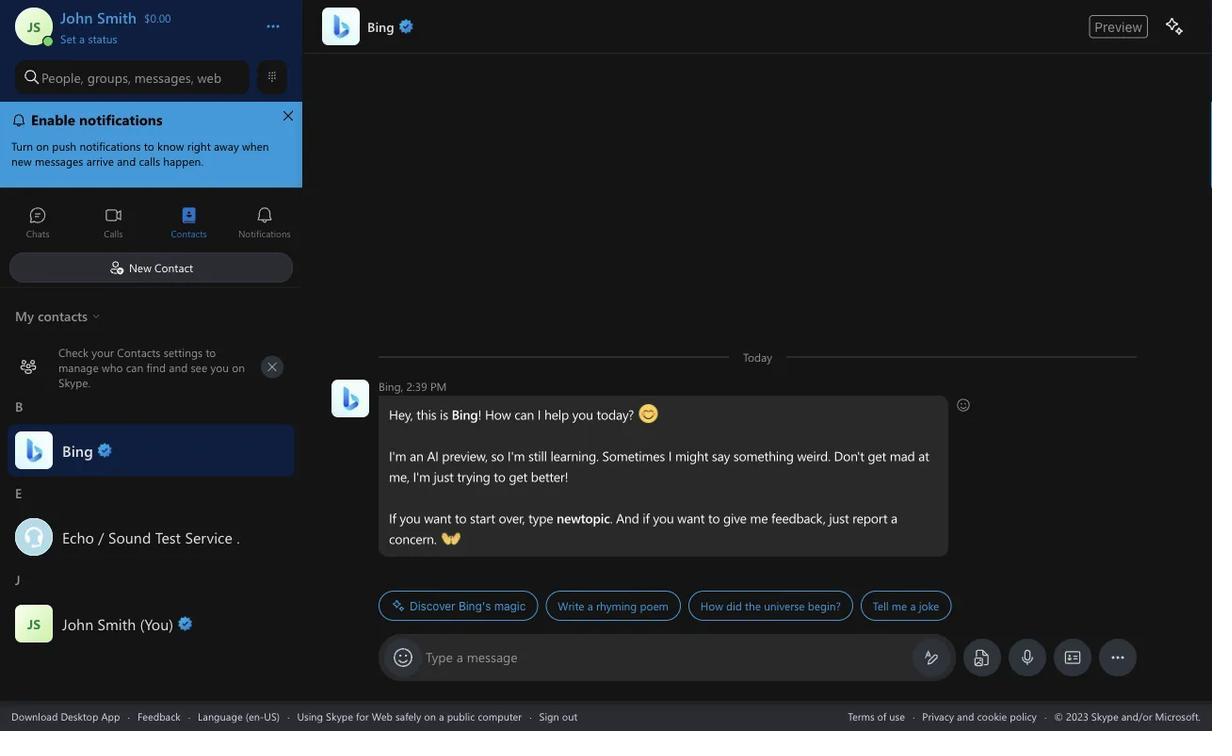 Task type: describe. For each thing, give the bounding box(es) containing it.
echo
[[62, 527, 94, 547]]

us)
[[264, 709, 280, 723]]

0 horizontal spatial i
[[538, 406, 541, 423]]

people, groups, messages, web
[[41, 69, 222, 86]]

preview,
[[442, 447, 488, 465]]

skype
[[326, 709, 353, 723]]

and
[[958, 709, 975, 723]]

privacy
[[923, 709, 955, 723]]

(smileeyes)
[[640, 404, 701, 422]]

language (en-us)
[[198, 709, 280, 723]]

sign
[[540, 709, 560, 723]]

ai
[[427, 447, 439, 465]]

write a rhyming poem button
[[546, 591, 681, 621]]

over,
[[499, 509, 525, 527]]

say
[[712, 447, 730, 465]]

discover
[[410, 599, 456, 613]]

start
[[470, 509, 496, 527]]

rhyming
[[596, 598, 637, 613]]

terms of use link
[[848, 709, 906, 723]]

give
[[724, 509, 747, 527]]

magic
[[494, 599, 526, 613]]

how did the universe begin?
[[701, 598, 841, 613]]

might
[[676, 447, 709, 465]]

still
[[529, 447, 547, 465]]

hey,
[[389, 406, 413, 423]]

b group
[[0, 392, 302, 478]]

0 vertical spatial how
[[485, 406, 511, 423]]

!
[[478, 406, 482, 423]]

at
[[919, 447, 930, 465]]

j group
[[0, 565, 302, 652]]

is
[[440, 406, 449, 423]]

just inside i'm an ai preview, so i'm still learning. sometimes i might say something weird. don't get mad at me, i'm just trying to get better! if you want to start over, type
[[434, 468, 454, 485]]

language (en-us) link
[[198, 709, 280, 723]]

using skype for web safely on a public computer link
[[297, 709, 522, 723]]

people,
[[41, 69, 84, 86]]

me,
[[389, 468, 410, 485]]

download
[[11, 709, 58, 723]]

using
[[297, 709, 323, 723]]

weird.
[[798, 447, 831, 465]]

messages,
[[135, 69, 194, 86]]

how inside button
[[701, 598, 724, 613]]

a left joke
[[911, 598, 916, 613]]

can
[[515, 406, 534, 423]]

if
[[389, 509, 396, 527]]

newtopic
[[557, 509, 610, 527]]

feedback link
[[137, 709, 181, 723]]

(you)
[[140, 613, 174, 634]]

test
[[155, 527, 181, 547]]

concern.
[[389, 530, 437, 548]]

report
[[853, 509, 888, 527]]

bing's
[[459, 599, 491, 613]]

0 horizontal spatial i'm
[[389, 447, 407, 465]]

status
[[88, 31, 117, 46]]

don't
[[834, 447, 865, 465]]

the
[[745, 598, 761, 613]]

sometimes
[[603, 447, 665, 465]]

a right type
[[457, 648, 463, 666]]

to inside . and if you want to give me feedback, just report a concern.
[[709, 509, 720, 527]]

feedback,
[[772, 509, 826, 527]]

. and if you want to give me feedback, just report a concern.
[[389, 509, 901, 548]]

2:39
[[407, 379, 427, 394]]

a right set
[[79, 31, 85, 46]]

policy
[[1010, 709, 1037, 723]]

type
[[529, 509, 553, 527]]

john
[[62, 613, 93, 634]]

preview
[[1095, 19, 1143, 34]]

tell
[[873, 598, 889, 613]]

joke
[[919, 598, 940, 613]]

groups,
[[87, 69, 131, 86]]

hey, this is bing ! how can i help you today?
[[389, 406, 638, 423]]

tell me a joke
[[873, 598, 940, 613]]

if
[[643, 509, 650, 527]]

learning.
[[551, 447, 599, 465]]



Task type: locate. For each thing, give the bounding box(es) containing it.
1 horizontal spatial how
[[701, 598, 724, 613]]

to left give
[[709, 509, 720, 527]]

so
[[491, 447, 504, 465]]

. inside 'e' group
[[237, 527, 240, 547]]

0 horizontal spatial just
[[434, 468, 454, 485]]

. inside . and if you want to give me feedback, just report a concern.
[[610, 509, 613, 527]]

want up the 'concern.'
[[424, 509, 452, 527]]

safely
[[396, 709, 422, 723]]

feedback
[[137, 709, 181, 723]]

set a status
[[60, 31, 117, 46]]

i left might
[[669, 447, 672, 465]]

web
[[197, 69, 222, 86]]

1 horizontal spatial me
[[892, 598, 908, 613]]

1 horizontal spatial bing
[[452, 406, 478, 423]]

tell me a joke button
[[861, 591, 952, 621]]

an
[[410, 447, 424, 465]]

1 vertical spatial bing
[[62, 440, 93, 460]]

me inside button
[[892, 598, 908, 613]]

begin?
[[808, 598, 841, 613]]

0 horizontal spatial how
[[485, 406, 511, 423]]

2 horizontal spatial i'm
[[508, 447, 525, 465]]

set
[[60, 31, 76, 46]]

1 want from the left
[[424, 509, 452, 527]]

bing right is
[[452, 406, 478, 423]]

Type a message text field
[[426, 648, 909, 667]]

1 horizontal spatial get
[[868, 447, 887, 465]]

2 horizontal spatial to
[[709, 509, 720, 527]]

trying
[[457, 468, 491, 485]]

mad
[[890, 447, 916, 465]]

0 vertical spatial bing
[[452, 406, 478, 423]]

pm
[[430, 379, 447, 394]]

just inside . and if you want to give me feedback, just report a concern.
[[830, 509, 850, 527]]

get
[[868, 447, 887, 465], [509, 468, 528, 485]]

to
[[494, 468, 506, 485], [455, 509, 467, 527], [709, 509, 720, 527]]

i'm left an
[[389, 447, 407, 465]]

service
[[185, 527, 233, 547]]

a inside . and if you want to give me feedback, just report a concern.
[[892, 509, 898, 527]]

a right write
[[588, 598, 593, 613]]

0 horizontal spatial you
[[400, 509, 421, 527]]

app
[[101, 709, 120, 723]]

me right give
[[751, 509, 768, 527]]

0 horizontal spatial bing
[[62, 440, 93, 460]]

using skype for web safely on a public computer
[[297, 709, 522, 723]]

language
[[198, 709, 243, 723]]

type a message
[[426, 648, 518, 666]]

a right on
[[439, 709, 444, 723]]

download desktop app
[[11, 709, 120, 723]]

bing, selected. list item
[[0, 425, 302, 476]]

1 vertical spatial i
[[669, 447, 672, 465]]

(en-
[[246, 709, 264, 723]]

1 horizontal spatial to
[[494, 468, 506, 485]]

2 want from the left
[[678, 509, 705, 527]]

2 horizontal spatial you
[[653, 509, 674, 527]]

i'm right so
[[508, 447, 525, 465]]

0 vertical spatial i
[[538, 406, 541, 423]]

. left and
[[610, 509, 613, 527]]

john smith (you)
[[62, 613, 174, 634]]

i inside i'm an ai preview, so i'm still learning. sometimes i might say something weird. don't get mad at me, i'm just trying to get better! if you want to start over, type
[[669, 447, 672, 465]]

0 horizontal spatial .
[[237, 527, 240, 547]]

0 vertical spatial get
[[868, 447, 887, 465]]

something
[[734, 447, 794, 465]]

bing up echo
[[62, 440, 93, 460]]

on
[[424, 709, 436, 723]]

privacy and cookie policy link
[[923, 709, 1037, 723]]

computer
[[478, 709, 522, 723]]

to left start
[[455, 509, 467, 527]]

a right "report"
[[892, 509, 898, 527]]

you inside i'm an ai preview, so i'm still learning. sometimes i might say something weird. don't get mad at me, i'm just trying to get better! if you want to start over, type
[[400, 509, 421, 527]]

me right tell
[[892, 598, 908, 613]]

write
[[558, 598, 585, 613]]

use
[[890, 709, 906, 723]]

just
[[434, 468, 454, 485], [830, 509, 850, 527]]

1 vertical spatial just
[[830, 509, 850, 527]]

to down so
[[494, 468, 506, 485]]

0 vertical spatial just
[[434, 468, 454, 485]]

just left "report"
[[830, 509, 850, 527]]

1 vertical spatial how
[[701, 598, 724, 613]]

1 vertical spatial me
[[892, 598, 908, 613]]

terms of use
[[848, 709, 906, 723]]

how did the universe begin? button
[[689, 591, 854, 621]]

terms
[[848, 709, 875, 723]]

of
[[878, 709, 887, 723]]

you inside . and if you want to give me feedback, just report a concern.
[[653, 509, 674, 527]]

want inside i'm an ai preview, so i'm still learning. sometimes i might say something weird. don't get mad at me, i'm just trying to get better! if you want to start over, type
[[424, 509, 452, 527]]

tab list
[[0, 198, 302, 250]]

bing, 2:39 pm
[[379, 379, 447, 394]]

1 horizontal spatial i
[[669, 447, 672, 465]]

1 horizontal spatial just
[[830, 509, 850, 527]]

public
[[447, 709, 475, 723]]

just down ai
[[434, 468, 454, 485]]

me
[[751, 509, 768, 527], [892, 598, 908, 613]]

0 horizontal spatial get
[[509, 468, 528, 485]]

sign out link
[[540, 709, 578, 723]]

/
[[98, 527, 104, 547]]

. right service
[[237, 527, 240, 547]]

message
[[467, 648, 518, 666]]

0 vertical spatial me
[[751, 509, 768, 527]]

0 horizontal spatial want
[[424, 509, 452, 527]]

how right ! at bottom
[[485, 406, 511, 423]]

out
[[562, 709, 578, 723]]

this
[[417, 406, 437, 423]]

(openhands)
[[442, 529, 513, 546]]

type
[[426, 648, 453, 666]]

privacy and cookie policy
[[923, 709, 1037, 723]]

universe
[[764, 598, 805, 613]]

want inside . and if you want to give me feedback, just report a concern.
[[678, 509, 705, 527]]

i right can
[[538, 406, 541, 423]]

for
[[356, 709, 369, 723]]

1 horizontal spatial want
[[678, 509, 705, 527]]

download desktop app link
[[11, 709, 120, 723]]

desktop
[[61, 709, 98, 723]]

a
[[79, 31, 85, 46], [892, 509, 898, 527], [588, 598, 593, 613], [911, 598, 916, 613], [457, 648, 463, 666], [439, 709, 444, 723]]

people, groups, messages, web button
[[15, 60, 250, 94]]

set a status button
[[60, 26, 247, 46]]

how
[[485, 406, 511, 423], [701, 598, 724, 613]]

i'm down an
[[413, 468, 431, 485]]

0 horizontal spatial to
[[455, 509, 467, 527]]

1 horizontal spatial .
[[610, 509, 613, 527]]

1 horizontal spatial you
[[573, 406, 594, 423]]

1 vertical spatial get
[[509, 468, 528, 485]]

how left "did"
[[701, 598, 724, 613]]

write a rhyming poem
[[558, 598, 669, 613]]

sign out
[[540, 709, 578, 723]]

bing,
[[379, 379, 404, 394]]

cookie
[[978, 709, 1008, 723]]

help
[[545, 406, 569, 423]]

smith
[[98, 613, 136, 634]]

get left better!
[[509, 468, 528, 485]]

1 horizontal spatial i'm
[[413, 468, 431, 485]]

get left mad
[[868, 447, 887, 465]]

me inside . and if you want to give me feedback, just report a concern.
[[751, 509, 768, 527]]

discover bing's magic
[[410, 599, 526, 613]]

better!
[[531, 468, 569, 485]]

bing inside bing, selected. list item
[[62, 440, 93, 460]]

and
[[616, 509, 640, 527]]

want left give
[[678, 509, 705, 527]]

0 horizontal spatial me
[[751, 509, 768, 527]]

e group
[[0, 478, 302, 565]]



Task type: vqa. For each thing, say whether or not it's contained in the screenshot.
Download
yes



